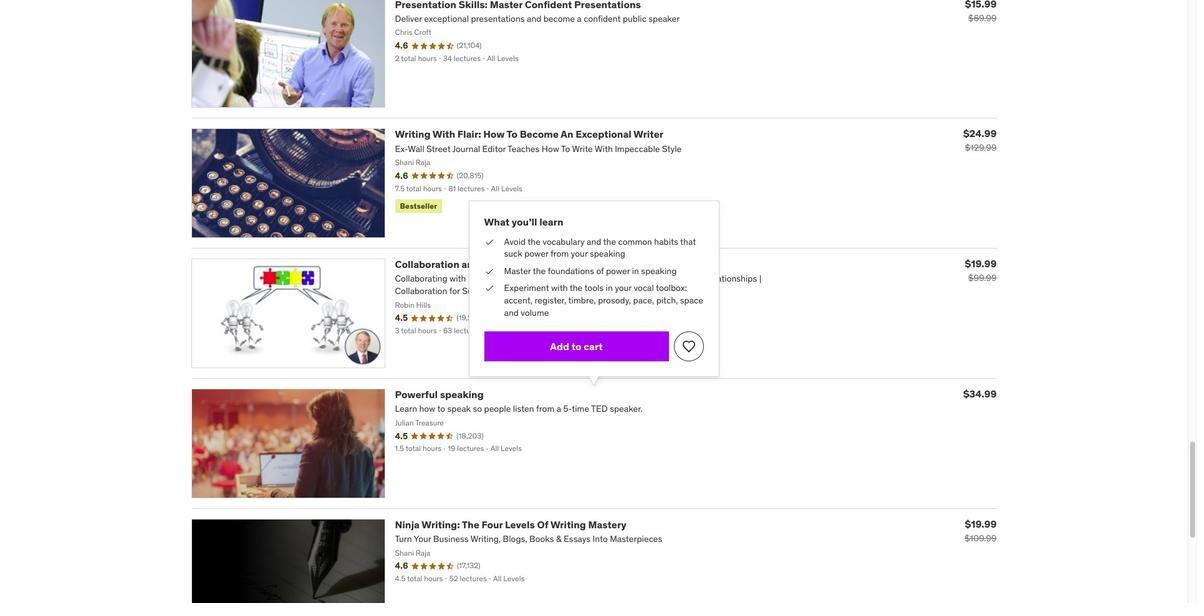 Task type: vqa. For each thing, say whether or not it's contained in the screenshot.
Place
no



Task type: describe. For each thing, give the bounding box(es) containing it.
1 horizontal spatial writing
[[550, 519, 586, 531]]

suck
[[504, 248, 522, 259]]

powerful speaking link
[[395, 388, 484, 401]]

writing with flair: how to become an exceptional writer link
[[395, 128, 663, 141]]

writing with flair: how to become an exceptional writer
[[395, 128, 663, 141]]

how
[[419, 404, 435, 415]]

1 vertical spatial speaking
[[641, 265, 677, 277]]

become
[[520, 128, 559, 141]]

$19.99 $99.99
[[965, 258, 997, 284]]

the left common
[[603, 236, 616, 247]]

julian
[[395, 418, 414, 428]]

4.5
[[395, 431, 408, 442]]

exceptional
[[576, 128, 631, 141]]

experiment
[[504, 283, 549, 294]]

$19.99 for collaboration and emotional intelligence
[[965, 258, 997, 270]]

$24.99 $129.99
[[963, 127, 997, 154]]

speaker.
[[610, 404, 643, 415]]

all
[[490, 444, 499, 454]]

add to cart button
[[484, 332, 669, 362]]

xsmall image
[[484, 265, 494, 278]]

with
[[432, 128, 455, 141]]

ninja writing: the four levels of writing mastery link
[[395, 519, 626, 531]]

wishlist image
[[681, 339, 696, 354]]

lectures
[[457, 444, 484, 454]]

experiment with the tools in your vocal toolbox: accent, register, timbre, prosody, pace, pitch, space and volume
[[504, 283, 703, 318]]

timbre,
[[568, 295, 596, 306]]

the
[[462, 519, 479, 531]]

what you'll learn
[[484, 216, 563, 228]]

with
[[551, 283, 568, 294]]

your inside experiment with the tools in your vocal toolbox: accent, register, timbre, prosody, pace, pitch, space and volume
[[615, 283, 632, 294]]

accent,
[[504, 295, 533, 306]]

all levels
[[490, 444, 522, 454]]

power inside the avoid the vocabulary and the common habits that suck power from your speaking
[[524, 248, 548, 259]]

avoid the vocabulary and the common habits that suck power from your speaking
[[504, 236, 696, 259]]

cart
[[584, 340, 603, 353]]

writing:
[[422, 519, 460, 531]]

1 vertical spatial levels
[[505, 519, 535, 531]]

volume
[[521, 307, 549, 318]]

common
[[618, 236, 652, 247]]

19 lectures
[[448, 444, 484, 454]]

18203 reviews element
[[457, 431, 484, 442]]

the up "experiment"
[[533, 265, 546, 277]]

hours
[[423, 444, 441, 454]]

collaboration
[[395, 258, 459, 271]]

treasure
[[415, 418, 444, 428]]

tools
[[584, 283, 604, 294]]

that
[[680, 236, 696, 247]]

add
[[550, 340, 569, 353]]

1 vertical spatial and
[[462, 258, 479, 271]]

in inside experiment with the tools in your vocal toolbox: accent, register, timbre, prosody, pace, pitch, space and volume
[[606, 283, 613, 294]]

flair:
[[457, 128, 481, 141]]

1.5
[[395, 444, 404, 454]]

$69.99
[[968, 12, 997, 23]]

0 vertical spatial writing
[[395, 128, 430, 141]]

xsmall image for experiment
[[484, 283, 494, 295]]

$34.99
[[963, 388, 997, 400]]

four
[[482, 519, 503, 531]]

people
[[484, 404, 511, 415]]

to
[[507, 128, 518, 141]]

avoid
[[504, 236, 526, 247]]

your inside the avoid the vocabulary and the common habits that suck power from your speaking
[[571, 248, 588, 259]]

speak
[[447, 404, 471, 415]]

1.5 total hours
[[395, 444, 441, 454]]

space
[[680, 295, 703, 306]]

powerful
[[395, 388, 438, 401]]

and inside the avoid the vocabulary and the common habits that suck power from your speaking
[[587, 236, 601, 247]]

from inside the avoid the vocabulary and the common habits that suck power from your speaking
[[550, 248, 569, 259]]

from inside powerful speaking learn how to speak so people listen from a 5-time ted speaker. julian treasure
[[536, 404, 554, 415]]

19
[[448, 444, 455, 454]]

master the foundations of power in speaking
[[504, 265, 677, 277]]

total
[[406, 444, 421, 454]]

prosody,
[[598, 295, 631, 306]]



Task type: locate. For each thing, give the bounding box(es) containing it.
0 vertical spatial and
[[587, 236, 601, 247]]

1 horizontal spatial to
[[572, 340, 581, 353]]

$19.99 for ninja writing: the four levels of writing mastery
[[965, 518, 997, 530]]

1 vertical spatial to
[[437, 404, 445, 415]]

0 horizontal spatial power
[[524, 248, 548, 259]]

in
[[632, 265, 639, 277], [606, 283, 613, 294]]

learn
[[539, 216, 563, 228]]

levels left 'of'
[[505, 519, 535, 531]]

0 horizontal spatial your
[[571, 248, 588, 259]]

0 vertical spatial xsmall image
[[484, 236, 494, 248]]

0 vertical spatial your
[[571, 248, 588, 259]]

$19.99 up $109.99
[[965, 518, 997, 530]]

(18,203)
[[457, 431, 484, 441]]

1 xsmall image from the top
[[484, 236, 494, 248]]

the right avoid
[[528, 236, 540, 247]]

1 horizontal spatial and
[[504, 307, 519, 318]]

intelligence
[[532, 258, 589, 271]]

master
[[504, 265, 531, 277]]

learn
[[395, 404, 417, 415]]

to right how
[[437, 404, 445, 415]]

add to cart
[[550, 340, 603, 353]]

speaking
[[590, 248, 625, 259], [641, 265, 677, 277], [440, 388, 484, 401]]

writing right 'of'
[[550, 519, 586, 531]]

0 vertical spatial to
[[572, 340, 581, 353]]

$19.99 up $99.99
[[965, 258, 997, 270]]

xsmall image down xsmall icon
[[484, 283, 494, 295]]

toolbox:
[[656, 283, 687, 294]]

you'll
[[512, 216, 537, 228]]

1 horizontal spatial in
[[632, 265, 639, 277]]

2 $19.99 from the top
[[965, 518, 997, 530]]

your up prosody,
[[615, 283, 632, 294]]

1 vertical spatial your
[[615, 283, 632, 294]]

levels
[[501, 444, 522, 454], [505, 519, 535, 531]]

and left xsmall icon
[[462, 258, 479, 271]]

$19.99 inside $19.99 $109.99
[[965, 518, 997, 530]]

0 vertical spatial power
[[524, 248, 548, 259]]

vocabulary
[[543, 236, 585, 247]]

0 vertical spatial speaking
[[590, 248, 625, 259]]

to inside powerful speaking learn how to speak so people listen from a 5-time ted speaker. julian treasure
[[437, 404, 445, 415]]

from
[[550, 248, 569, 259], [536, 404, 554, 415]]

1 vertical spatial $19.99
[[965, 518, 997, 530]]

and up master the foundations of power in speaking
[[587, 236, 601, 247]]

2 xsmall image from the top
[[484, 283, 494, 295]]

collaboration and emotional intelligence
[[395, 258, 589, 271]]

0 vertical spatial levels
[[501, 444, 522, 454]]

and inside experiment with the tools in your vocal toolbox: accent, register, timbre, prosody, pace, pitch, space and volume
[[504, 307, 519, 318]]

speaking inside the avoid the vocabulary and the common habits that suck power from your speaking
[[590, 248, 625, 259]]

power right of
[[606, 265, 630, 277]]

0 horizontal spatial to
[[437, 404, 445, 415]]

ninja writing: the four levels of writing mastery
[[395, 519, 626, 531]]

what
[[484, 216, 510, 228]]

so
[[473, 404, 482, 415]]

and down 'accent,'
[[504, 307, 519, 318]]

powerful speaking learn how to speak so people listen from a 5-time ted speaker. julian treasure
[[395, 388, 643, 428]]

emotional
[[482, 258, 530, 271]]

pitch,
[[656, 295, 678, 306]]

vocal
[[634, 283, 654, 294]]

the inside experiment with the tools in your vocal toolbox: accent, register, timbre, prosody, pace, pitch, space and volume
[[570, 283, 582, 294]]

0 horizontal spatial speaking
[[440, 388, 484, 401]]

speaking up speak
[[440, 388, 484, 401]]

0 horizontal spatial writing
[[395, 128, 430, 141]]

how
[[483, 128, 505, 141]]

0 vertical spatial $19.99
[[965, 258, 997, 270]]

collaboration and emotional intelligence link
[[395, 258, 589, 271]]

in up vocal
[[632, 265, 639, 277]]

the up timbre,
[[570, 283, 582, 294]]

writing
[[395, 128, 430, 141], [550, 519, 586, 531]]

the
[[528, 236, 540, 247], [603, 236, 616, 247], [533, 265, 546, 277], [570, 283, 582, 294]]

$99.99
[[968, 273, 997, 284]]

xsmall image down the what
[[484, 236, 494, 248]]

listen
[[513, 404, 534, 415]]

writing left with
[[395, 128, 430, 141]]

foundations
[[548, 265, 594, 277]]

in up prosody,
[[606, 283, 613, 294]]

speaking up of
[[590, 248, 625, 259]]

$19.99
[[965, 258, 997, 270], [965, 518, 997, 530]]

2 vertical spatial and
[[504, 307, 519, 318]]

habits
[[654, 236, 678, 247]]

register,
[[535, 295, 566, 306]]

mastery
[[588, 519, 626, 531]]

$109.99
[[964, 533, 997, 544]]

0 horizontal spatial in
[[606, 283, 613, 294]]

1 vertical spatial in
[[606, 283, 613, 294]]

0 vertical spatial from
[[550, 248, 569, 259]]

1 $19.99 from the top
[[965, 258, 997, 270]]

2 horizontal spatial speaking
[[641, 265, 677, 277]]

of
[[596, 265, 604, 277]]

1 vertical spatial power
[[606, 265, 630, 277]]

to
[[572, 340, 581, 353], [437, 404, 445, 415]]

power
[[524, 248, 548, 259], [606, 265, 630, 277]]

ted
[[591, 404, 608, 415]]

and
[[587, 236, 601, 247], [462, 258, 479, 271], [504, 307, 519, 318]]

ninja
[[395, 519, 420, 531]]

2 vertical spatial speaking
[[440, 388, 484, 401]]

speaking up toolbox: on the right top
[[641, 265, 677, 277]]

a
[[557, 404, 561, 415]]

time
[[572, 404, 589, 415]]

1 vertical spatial xsmall image
[[484, 283, 494, 295]]

levels right all
[[501, 444, 522, 454]]

$129.99
[[965, 142, 997, 154]]

from left a
[[536, 404, 554, 415]]

0 vertical spatial in
[[632, 265, 639, 277]]

to left cart
[[572, 340, 581, 353]]

1 vertical spatial from
[[536, 404, 554, 415]]

1 horizontal spatial your
[[615, 283, 632, 294]]

xsmall image
[[484, 236, 494, 248], [484, 283, 494, 295]]

0 horizontal spatial and
[[462, 258, 479, 271]]

xsmall image for avoid
[[484, 236, 494, 248]]

writer
[[633, 128, 663, 141]]

1 vertical spatial writing
[[550, 519, 586, 531]]

to inside button
[[572, 340, 581, 353]]

pace,
[[633, 295, 654, 306]]

5-
[[563, 404, 572, 415]]

an
[[561, 128, 573, 141]]

of
[[537, 519, 548, 531]]

1 horizontal spatial power
[[606, 265, 630, 277]]

power right suck
[[524, 248, 548, 259]]

$19.99 $109.99
[[964, 518, 997, 544]]

from down vocabulary
[[550, 248, 569, 259]]

1 horizontal spatial speaking
[[590, 248, 625, 259]]

speaking inside powerful speaking learn how to speak so people listen from a 5-time ted speaker. julian treasure
[[440, 388, 484, 401]]

2 horizontal spatial and
[[587, 236, 601, 247]]

your up foundations
[[571, 248, 588, 259]]

$24.99
[[963, 127, 997, 140]]



